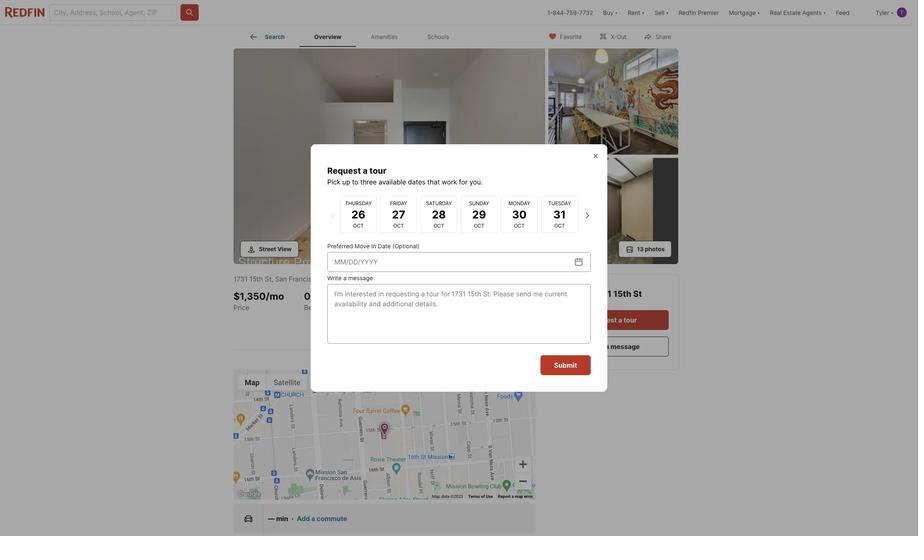 Task type: describe. For each thing, give the bounding box(es) containing it.
13
[[637, 246, 644, 253]]

Preferred Move In Date (Optional) text field
[[335, 257, 574, 267]]

report
[[498, 495, 511, 499]]

tour for request a tour pick up to three available dates that work for you.
[[370, 166, 387, 176]]

request for request a tour
[[591, 316, 617, 325]]

map
[[515, 495, 523, 499]]

amenities tab
[[356, 27, 413, 47]]

29
[[473, 208, 486, 221]]

map region
[[218, 326, 537, 537]]

map for map
[[245, 378, 260, 387]]

sq
[[378, 304, 386, 312]]

search
[[265, 33, 285, 40]]

160 sq ft
[[378, 291, 395, 312]]

you.
[[470, 178, 483, 186]]

preferred
[[328, 243, 353, 250]]

a for request a tour pick up to three available dates that work for you.
[[363, 166, 368, 176]]

send
[[588, 343, 604, 351]]

menu bar containing map
[[238, 374, 308, 391]]

google image
[[236, 489, 263, 500]]

1 vertical spatial 15th
[[614, 289, 632, 299]]

schools
[[428, 33, 449, 40]]

/mo
[[266, 291, 284, 303]]

view
[[278, 246, 292, 253]]

sunday
[[469, 200, 490, 207]]

$1,350 /mo price
[[234, 291, 284, 312]]

write
[[328, 275, 342, 282]]

request a tour
[[591, 316, 638, 325]]

message for write a message
[[348, 275, 373, 282]]

message for send a message
[[611, 343, 640, 351]]

friday
[[390, 200, 408, 207]]

1-844-759-7732 link
[[548, 9, 594, 16]]

feed button
[[832, 0, 871, 25]]

report a map error
[[498, 495, 533, 499]]

in
[[372, 243, 376, 250]]

dialog containing 26
[[311, 144, 608, 392]]

redfin premier button
[[674, 0, 724, 25]]

0 vertical spatial 1731
[[234, 275, 248, 284]]

a for send a message
[[606, 343, 610, 351]]

previous image
[[328, 211, 338, 221]]

redfin
[[679, 9, 697, 16]]

—
[[268, 515, 275, 523]]

san
[[275, 275, 287, 284]]

1-844-759-7732
[[548, 9, 594, 16]]

x-
[[611, 33, 617, 40]]

pick
[[328, 178, 341, 186]]

share button
[[637, 28, 679, 45]]

0 beds
[[304, 291, 320, 312]]

thursday 26 oct
[[345, 200, 372, 229]]

overview
[[314, 33, 342, 40]]

beds
[[304, 304, 320, 312]]

oct for 26
[[353, 223, 364, 229]]

a right add at the left bottom of the page
[[312, 515, 315, 523]]

add a commute button
[[297, 514, 347, 524]]

map entry image
[[494, 275, 536, 316]]

I'm interested in requesting a tour for 1731 15th St. Please send me current availability and additional details. text field
[[335, 289, 584, 339]]

report a map error link
[[498, 495, 533, 499]]

work
[[442, 178, 457, 186]]

submit button
[[541, 356, 591, 376]]

submit
[[555, 362, 577, 370]]

move
[[355, 243, 370, 250]]

redfin premier
[[679, 9, 719, 16]]

terms of use link
[[468, 495, 493, 499]]

·
[[292, 515, 294, 523]]

(optional)
[[393, 243, 420, 250]]

user photo image
[[898, 7, 908, 17]]

0
[[304, 291, 311, 303]]

oct for 28
[[434, 223, 445, 229]]

amenities
[[371, 33, 398, 40]]

1731 15th st , san francisco ca 94103
[[234, 275, 354, 284]]

favorite
[[560, 33, 582, 40]]

oct for 31
[[555, 223, 565, 229]]

commute
[[317, 515, 347, 523]]

request for request a tour pick up to three available dates that work for you.
[[328, 166, 361, 176]]

baths
[[340, 304, 358, 312]]

160
[[378, 291, 395, 303]]

search link
[[248, 32, 285, 42]]

saturday 28 oct
[[426, 200, 452, 229]]

map button
[[238, 374, 267, 391]]

three
[[361, 178, 377, 186]]

7732
[[580, 9, 594, 16]]

contact
[[559, 289, 592, 299]]

to
[[352, 178, 359, 186]]

759-
[[567, 9, 580, 16]]

1-
[[548, 9, 553, 16]]

tuesday
[[549, 200, 571, 207]]

use
[[486, 495, 493, 499]]



Task type: locate. For each thing, give the bounding box(es) containing it.
oct down 26
[[353, 223, 364, 229]]

oct for 27
[[394, 223, 404, 229]]

1 vertical spatial 1731
[[594, 289, 612, 299]]

a inside 'button'
[[606, 343, 610, 351]]

ft
[[388, 304, 394, 312]]

1 horizontal spatial map
[[432, 495, 441, 499]]

oct inside sunday 29 oct
[[474, 223, 485, 229]]

oct inside saturday 28 oct
[[434, 223, 445, 229]]

1 vertical spatial request
[[591, 316, 617, 325]]

photos
[[645, 246, 665, 253]]

satellite
[[274, 378, 301, 387]]

friday 27 oct
[[390, 200, 408, 229]]

min
[[276, 515, 288, 523]]

oct inside friday 27 oct
[[394, 223, 404, 229]]

31
[[554, 208, 566, 221]]

a inside request a tour pick up to three available dates that work for you.
[[363, 166, 368, 176]]

tour for request a tour
[[624, 316, 638, 325]]

message up 1 baths
[[348, 275, 373, 282]]

1 horizontal spatial message
[[611, 343, 640, 351]]

terms
[[468, 495, 480, 499]]

0 horizontal spatial 15th
[[250, 275, 263, 284]]

tab list containing search
[[234, 25, 471, 47]]

overview tab
[[300, 27, 356, 47]]

message inside 'button'
[[611, 343, 640, 351]]

oct down 29
[[474, 223, 485, 229]]

— min · add a commute
[[268, 515, 347, 523]]

saturday
[[426, 200, 452, 207]]

15th
[[250, 275, 263, 284], [614, 289, 632, 299]]

1 horizontal spatial 15th
[[614, 289, 632, 299]]

1 vertical spatial tour
[[624, 316, 638, 325]]

oct inside monday 30 oct
[[514, 223, 525, 229]]

1 vertical spatial map
[[432, 495, 441, 499]]

request up the 'up'
[[328, 166, 361, 176]]

contact 1731 15th st
[[559, 289, 643, 299]]

844-
[[553, 9, 567, 16]]

0 vertical spatial 15th
[[250, 275, 263, 284]]

1 baths
[[340, 291, 358, 312]]

share
[[656, 33, 672, 40]]

0 vertical spatial message
[[348, 275, 373, 282]]

a for report a map error
[[512, 495, 514, 499]]

0 vertical spatial map
[[245, 378, 260, 387]]

street view button
[[240, 241, 299, 258]]

13 photos button
[[619, 241, 672, 258]]

1 horizontal spatial request
[[591, 316, 617, 325]]

satellite button
[[267, 374, 308, 391]]

that
[[428, 178, 440, 186]]

a up send a message 'button'
[[619, 316, 623, 325]]

15th left ,
[[250, 275, 263, 284]]

0 horizontal spatial message
[[348, 275, 373, 282]]

thursday
[[345, 200, 372, 207]]

oct down 27
[[394, 223, 404, 229]]

oct inside the tuesday 31 oct
[[555, 223, 565, 229]]

schools tab
[[413, 27, 464, 47]]

a for write a message
[[344, 275, 347, 282]]

st
[[265, 275, 272, 284], [634, 289, 643, 299]]

0 horizontal spatial st
[[265, 275, 272, 284]]

street view
[[259, 246, 292, 253]]

submit search image
[[186, 8, 194, 17]]

94103
[[334, 275, 354, 284]]

map for map data ©2023
[[432, 495, 441, 499]]

up
[[343, 178, 350, 186]]

message inside dialog
[[348, 275, 373, 282]]

oct for 30
[[514, 223, 525, 229]]

send a message button
[[559, 337, 669, 357]]

price
[[234, 304, 250, 312]]

out
[[617, 33, 627, 40]]

1 oct from the left
[[353, 223, 364, 229]]

of
[[481, 495, 485, 499]]

0 horizontal spatial 1731
[[234, 275, 248, 284]]

date
[[378, 243, 391, 250]]

2 oct from the left
[[394, 223, 404, 229]]

1 vertical spatial message
[[611, 343, 640, 351]]

tour inside request a tour pick up to three available dates that work for you.
[[370, 166, 387, 176]]

$1,350
[[234, 291, 266, 303]]

request a tour pick up to three available dates that work for you.
[[328, 166, 483, 186]]

request inside request a tour "button"
[[591, 316, 617, 325]]

dialog
[[311, 144, 608, 392]]

monday
[[509, 200, 531, 207]]

oct for 29
[[474, 223, 485, 229]]

menu bar
[[238, 374, 308, 391]]

x-out button
[[593, 28, 634, 45]]

0 horizontal spatial map
[[245, 378, 260, 387]]

st up request a tour
[[634, 289, 643, 299]]

next image
[[582, 211, 592, 221]]

a for request a tour
[[619, 316, 623, 325]]

1
[[340, 291, 345, 303]]

premier
[[698, 9, 719, 16]]

oct
[[353, 223, 364, 229], [394, 223, 404, 229], [434, 223, 445, 229], [474, 223, 485, 229], [514, 223, 525, 229], [555, 223, 565, 229]]

available
[[379, 178, 406, 186]]

1731 up $1,350
[[234, 275, 248, 284]]

1 horizontal spatial st
[[634, 289, 643, 299]]

oct inside thursday 26 oct
[[353, 223, 364, 229]]

a up three on the top left of the page
[[363, 166, 368, 176]]

,
[[272, 275, 274, 284]]

tour
[[370, 166, 387, 176], [624, 316, 638, 325]]

ca
[[323, 275, 332, 284]]

st left san
[[265, 275, 272, 284]]

27
[[392, 208, 406, 221]]

map left satellite
[[245, 378, 260, 387]]

terms of use
[[468, 495, 493, 499]]

image image
[[234, 49, 546, 264], [549, 49, 679, 155], [549, 158, 679, 264]]

0 vertical spatial request
[[328, 166, 361, 176]]

request a tour button
[[559, 311, 669, 330]]

1731
[[234, 275, 248, 284], [594, 289, 612, 299]]

add
[[297, 515, 310, 523]]

map
[[245, 378, 260, 387], [432, 495, 441, 499]]

a right send
[[606, 343, 610, 351]]

street
[[259, 246, 276, 253]]

tour up send a message 'button'
[[624, 316, 638, 325]]

City, Address, School, Agent, ZIP search field
[[49, 4, 177, 21]]

15th up request a tour
[[614, 289, 632, 299]]

26
[[352, 208, 366, 221]]

send a message
[[588, 343, 640, 351]]

tab list
[[234, 25, 471, 47]]

request inside request a tour pick up to three available dates that work for you.
[[328, 166, 361, 176]]

monday 30 oct
[[509, 200, 531, 229]]

oct down 28
[[434, 223, 445, 229]]

a inside "button"
[[619, 316, 623, 325]]

5 oct from the left
[[514, 223, 525, 229]]

0 vertical spatial st
[[265, 275, 272, 284]]

map left data
[[432, 495, 441, 499]]

3 oct from the left
[[434, 223, 445, 229]]

x-out
[[611, 33, 627, 40]]

tour up three on the top left of the page
[[370, 166, 387, 176]]

1731 right the contact
[[594, 289, 612, 299]]

tour inside "button"
[[624, 316, 638, 325]]

oct down 30
[[514, 223, 525, 229]]

a
[[363, 166, 368, 176], [344, 275, 347, 282], [619, 316, 623, 325], [606, 343, 610, 351], [512, 495, 514, 499], [312, 515, 315, 523]]

a left map
[[512, 495, 514, 499]]

a right write
[[344, 275, 347, 282]]

4 oct from the left
[[474, 223, 485, 229]]

dates
[[408, 178, 426, 186]]

request down contact 1731 15th st
[[591, 316, 617, 325]]

oct down 31
[[555, 223, 565, 229]]

1 horizontal spatial 1731
[[594, 289, 612, 299]]

0 horizontal spatial request
[[328, 166, 361, 176]]

28
[[432, 208, 446, 221]]

0 vertical spatial tour
[[370, 166, 387, 176]]

30
[[512, 208, 527, 221]]

map data ©2023
[[432, 495, 463, 499]]

preferred move in date (optional)
[[328, 243, 420, 250]]

1 vertical spatial st
[[634, 289, 643, 299]]

sunday 29 oct
[[469, 200, 490, 229]]

for
[[459, 178, 468, 186]]

message down request a tour
[[611, 343, 640, 351]]

data
[[442, 495, 450, 499]]

francisco
[[289, 275, 319, 284]]

1 horizontal spatial tour
[[624, 316, 638, 325]]

map inside popup button
[[245, 378, 260, 387]]

6 oct from the left
[[555, 223, 565, 229]]

write a message
[[328, 275, 373, 282]]

0 horizontal spatial tour
[[370, 166, 387, 176]]



Task type: vqa. For each thing, say whether or not it's contained in the screenshot.
oct in the Saturday 28 Oct
yes



